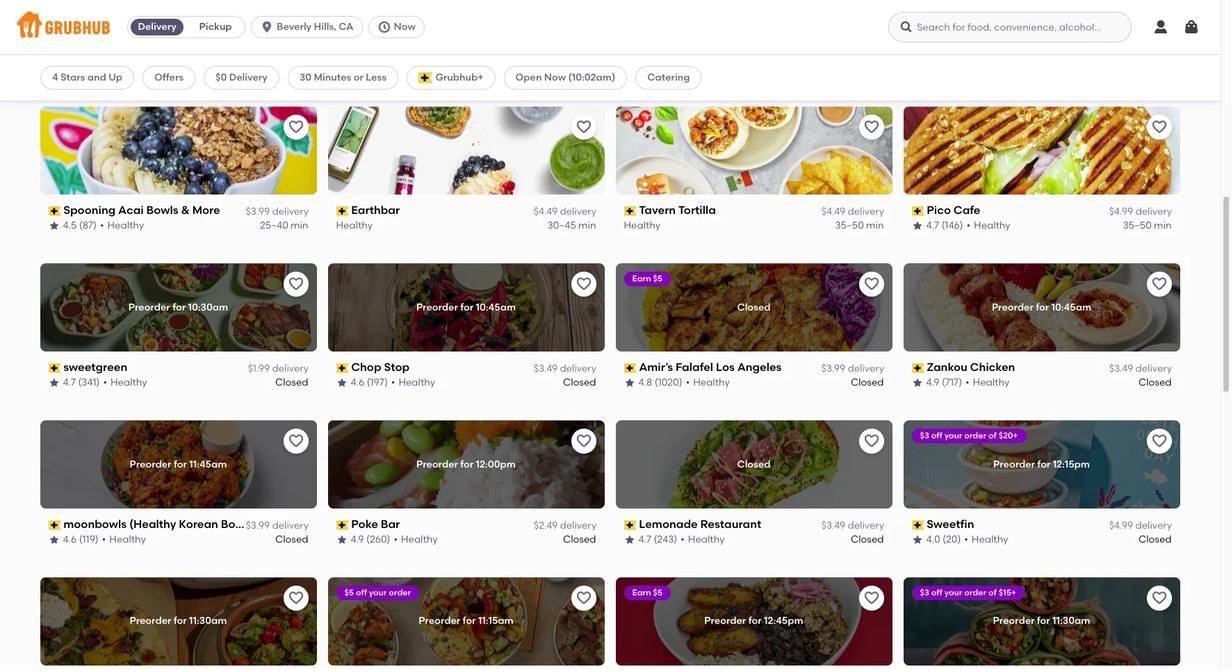 Task type: describe. For each thing, give the bounding box(es) containing it.
grubhub+
[[436, 72, 484, 83]]

save this restaurant image for spooning acai bowls & more
[[288, 119, 305, 136]]

korean
[[179, 518, 219, 531]]

4.9 for poke bar
[[351, 534, 364, 546]]

$3.99 for greenleaf kitchen and cocktails
[[246, 49, 270, 60]]

$0 delivery
[[216, 72, 268, 83]]

sweetfin
[[927, 518, 975, 531]]

10:45am for chop stop
[[476, 302, 516, 313]]

(146)
[[942, 220, 964, 232]]

30
[[300, 72, 312, 83]]

amir's
[[639, 361, 673, 374]]

order for preorder for 12:15pm
[[965, 431, 987, 441]]

0 vertical spatial &
[[531, 47, 540, 60]]

4.7 for sweetgreen
[[63, 377, 76, 389]]

subscription pass image for mrs. winston's - l.a.'s best salad & juice bar (century city)
[[337, 49, 349, 59]]

mrs.
[[352, 47, 374, 60]]

• healthy for spooning acai bowls & more
[[100, 220, 144, 232]]

4.6 for chop stop
[[351, 377, 365, 389]]

subscription pass image for cafe landwer
[[912, 49, 925, 59]]

$3 for preorder for 11:30am
[[921, 588, 930, 598]]

4.0 (20)
[[927, 534, 961, 546]]

greenleaf kitchen and cocktails
[[64, 47, 242, 60]]

0 vertical spatial cafe
[[927, 47, 954, 60]]

min for tortilla
[[867, 220, 884, 232]]

star icon image for sweetgreen
[[49, 378, 60, 389]]

now inside button
[[394, 21, 416, 33]]

0 vertical spatial bar
[[575, 47, 594, 60]]

4.3 (255)
[[639, 63, 679, 75]]

3rd
[[263, 518, 282, 531]]

more
[[193, 204, 221, 217]]

4.6 (119)
[[63, 534, 99, 546]]

4.1 (30)
[[63, 63, 95, 75]]

$3.99 delivery for amir's falafel los angeles
[[822, 363, 884, 375]]

$4.99 for pico cafe
[[1109, 206, 1133, 217]]

sweetgreen
[[64, 361, 128, 374]]

star icon image for pico cafe
[[912, 221, 923, 232]]

(healthy
[[130, 518, 177, 531]]

1 horizontal spatial svg image
[[1153, 19, 1169, 35]]

earn $5 for preorder for 12:45pm
[[633, 588, 663, 598]]

1 vertical spatial cafe
[[954, 204, 981, 217]]

$3.99 delivery for greenleaf kitchen and cocktails
[[246, 49, 309, 60]]

healthy for greenleaf kitchen and cocktails
[[106, 63, 143, 75]]

• healthy for sweetfin
[[965, 534, 1009, 546]]

mrs. winston's - l.a.'s best salad & juice bar (century city)
[[352, 47, 674, 60]]

$5 for closed
[[653, 274, 663, 284]]

$3 off your order of $20+
[[921, 431, 1019, 441]]

• for chop stop
[[392, 377, 396, 389]]

$3.49 for lemonade restaurant
[[822, 520, 846, 532]]

$3 off your order of $15+
[[921, 588, 1017, 598]]

earthbar logo image
[[328, 107, 605, 195]]

open now (10:02am)
[[516, 72, 615, 83]]

hills,
[[314, 21, 336, 33]]

0 horizontal spatial svg image
[[900, 20, 914, 34]]

11:15am
[[479, 616, 514, 627]]

open
[[516, 72, 542, 83]]

• healthy for mrs. winston's - l.a.'s best salad & juice bar (century city)
[[389, 63, 433, 75]]

12:45pm
[[764, 616, 804, 627]]

and for up
[[87, 72, 106, 83]]

• for lemonade restaurant
[[681, 534, 685, 546]]

delivery for chop stop
[[560, 363, 597, 375]]

4.9 for zankou chicken
[[927, 377, 940, 389]]

• right (255)
[[682, 63, 686, 75]]

4.6 (197)
[[351, 377, 388, 389]]

svg image for beverly hills, ca
[[260, 20, 274, 34]]

(260)
[[367, 534, 391, 546]]

subscription pass image for earthbar
[[337, 206, 349, 216]]

star icon image for zankou chicken
[[912, 378, 923, 389]]

zankou
[[927, 361, 968, 374]]

1 11:30am from the left
[[190, 616, 227, 627]]

$4.49 for winston's
[[534, 49, 558, 60]]

10:45am for zankou chicken
[[1052, 302, 1092, 313]]

(20)
[[943, 534, 961, 546]]

$4.99 delivery for pico cafe
[[1109, 206, 1172, 217]]

$1.99
[[248, 363, 270, 375]]

your for preorder for 11:30am
[[945, 588, 963, 598]]

tavern tortilla
[[639, 204, 716, 217]]

(341)
[[79, 377, 100, 389]]

pickup
[[199, 21, 232, 33]]

4.7 for pico cafe
[[927, 220, 940, 232]]

subscription pass image for rawberri
[[624, 49, 637, 59]]

closed for sweetgreen
[[276, 377, 309, 389]]

$4.49 for landwer
[[1110, 49, 1133, 60]]

your for preorder for 12:15pm
[[945, 431, 963, 441]]

delivery for amir's falafel los angeles
[[848, 363, 884, 375]]

l.a.'s
[[439, 47, 467, 60]]

4.7 (146)
[[927, 220, 964, 232]]

(243)
[[654, 534, 678, 546]]

moonbowls (healthy korean bowls - 3rd st.)
[[64, 518, 303, 531]]

(30)
[[77, 63, 95, 75]]

star icon image for moonbowls (healthy korean bowls - 3rd st.)
[[49, 535, 60, 546]]

4
[[52, 72, 58, 83]]

35–50 for pico cafe
[[1124, 220, 1152, 232]]

of for preorder for 11:30am
[[989, 588, 997, 598]]

preorder for 12:45pm
[[705, 616, 804, 627]]

beverly hills, ca
[[277, 21, 354, 33]]

healthy for spooning acai bowls & more
[[108, 220, 144, 232]]

preorder for 11:15am
[[419, 616, 514, 627]]

min for winston's
[[579, 63, 597, 75]]

$2.49 delivery
[[534, 520, 597, 532]]

star icon image for sweetfin
[[912, 535, 923, 546]]

subscription pass image for moonbowls (healthy korean bowls - 3rd st.)
[[49, 520, 61, 530]]

cocktails
[[190, 47, 242, 60]]

$3.99 delivery for moonbowls (healthy korean bowls - 3rd st.)
[[246, 520, 309, 532]]

1 horizontal spatial bowls
[[221, 518, 253, 531]]

preorder for 12:00pm
[[417, 459, 516, 470]]

delivery for cafe landwer
[[1136, 49, 1172, 60]]

and for cocktails
[[166, 47, 187, 60]]

subscription pass image for sweetgreen
[[49, 363, 61, 373]]

healthy down 'tavern'
[[624, 220, 661, 232]]

healthy for sweetgreen
[[111, 377, 147, 389]]

closed for zankou chicken
[[1139, 377, 1172, 389]]

off for preorder for 11:15am
[[356, 588, 367, 598]]

$20+
[[999, 431, 1019, 441]]

delivery for sweetgreen
[[272, 363, 309, 375]]

city)
[[648, 47, 674, 60]]

kitchen
[[121, 47, 163, 60]]

healthy for poke bar
[[402, 534, 438, 546]]

offers
[[154, 72, 184, 83]]

healthy for pico cafe
[[975, 220, 1011, 232]]

$3.49 delivery for rawberri
[[822, 49, 884, 60]]

chop stop
[[352, 361, 410, 374]]

(63)
[[367, 63, 385, 75]]

landwer
[[957, 47, 1005, 60]]

1 horizontal spatial -
[[432, 47, 437, 60]]

• healthy for zankou chicken
[[966, 377, 1010, 389]]

pico cafe logo image
[[904, 107, 1181, 195]]

delivery button
[[128, 16, 186, 38]]

4.1
[[63, 63, 75, 75]]

• for mrs. winston's - l.a.'s best salad & juice bar (century city)
[[389, 63, 393, 75]]

4.8 (1020)
[[639, 377, 683, 389]]

(1020)
[[655, 377, 683, 389]]

restaurant
[[701, 518, 762, 531]]

delivery for lemonade restaurant
[[848, 520, 884, 532]]

(717)
[[942, 377, 963, 389]]

closed for poke bar
[[564, 534, 597, 546]]

save this restaurant image for lemonade restaurant
[[864, 433, 880, 450]]

$1.99 delivery
[[248, 363, 309, 375]]

• healthy for greenleaf kitchen and cocktails
[[99, 63, 143, 75]]

(century
[[597, 47, 645, 60]]

earthbar
[[352, 204, 400, 217]]

• healthy for sweetgreen
[[104, 377, 147, 389]]

delivery for spooning acai bowls & more
[[272, 206, 309, 217]]

chop
[[352, 361, 382, 374]]

• for moonbowls (healthy korean bowls - 3rd st.)
[[102, 534, 106, 546]]

30 minutes or less
[[300, 72, 387, 83]]

poke bar
[[352, 518, 400, 531]]

30–45 min for l.a.'s
[[548, 63, 597, 75]]

off for preorder for 11:30am
[[932, 588, 943, 598]]

delivery for greenleaf kitchen and cocktails
[[272, 49, 309, 60]]

catering
[[647, 72, 690, 83]]

now button
[[368, 16, 430, 38]]

pico cafe
[[927, 204, 981, 217]]

• healthy for amir's falafel los angeles
[[686, 377, 730, 389]]

healthy for amir's falafel los angeles
[[694, 377, 730, 389]]

2 horizontal spatial svg image
[[1183, 19, 1200, 35]]

save this restaurant image for tavern tortilla
[[864, 119, 880, 136]]

spooning acai bowls & more logo image
[[40, 107, 317, 195]]

earn $5 for closed
[[633, 274, 663, 284]]

0 horizontal spatial bowls
[[147, 204, 179, 217]]

preorder for 12:15pm
[[994, 459, 1091, 470]]

• healthy right (255)
[[682, 63, 726, 75]]

tavern tortilla  logo image
[[616, 107, 893, 195]]

stop
[[384, 361, 410, 374]]

subscription pass image for spooning acai bowls & more
[[49, 206, 61, 216]]



Task type: locate. For each thing, give the bounding box(es) containing it.
1 vertical spatial $3
[[921, 588, 930, 598]]

$0
[[216, 72, 227, 83]]

0 vertical spatial 4.7
[[927, 220, 940, 232]]

$3.99 delivery for spooning acai bowls & more
[[246, 206, 309, 217]]

0 vertical spatial earn $5
[[633, 274, 663, 284]]

delivery for tavern tortilla
[[848, 206, 884, 217]]

preorder for 10:45am
[[417, 302, 516, 313], [992, 302, 1092, 313]]

0 horizontal spatial and
[[87, 72, 106, 83]]

preorder for 11:45am
[[130, 459, 227, 470]]

juice
[[542, 47, 573, 60]]

earn for closed
[[633, 274, 652, 284]]

less
[[366, 72, 387, 83]]

35–50 for tavern tortilla
[[836, 220, 864, 232]]

25–40
[[260, 220, 289, 232]]

2 35–50 min from the left
[[1124, 220, 1172, 232]]

1 vertical spatial $4.99
[[1109, 520, 1133, 532]]

$3
[[921, 431, 930, 441], [921, 588, 930, 598]]

bowls right acai
[[147, 204, 179, 217]]

$4.49 for tortilla
[[822, 206, 846, 217]]

subscription pass image
[[49, 49, 61, 59], [912, 49, 925, 59], [337, 206, 349, 216], [49, 363, 61, 373], [912, 363, 925, 373], [337, 520, 349, 530], [624, 520, 637, 530]]

4.3
[[351, 63, 365, 75], [639, 63, 653, 75]]

1 horizontal spatial bar
[[575, 47, 594, 60]]

0 vertical spatial 4.6
[[351, 377, 365, 389]]

1 vertical spatial &
[[181, 204, 190, 217]]

1 vertical spatial of
[[989, 588, 997, 598]]

2 earn from the top
[[633, 588, 652, 598]]

chicken
[[971, 361, 1016, 374]]

1 horizontal spatial and
[[166, 47, 187, 60]]

1 horizontal spatial 4.7
[[639, 534, 652, 546]]

4.7 left (243)
[[639, 534, 652, 546]]

$3 for preorder for 12:15pm
[[921, 431, 930, 441]]

0 horizontal spatial &
[[181, 204, 190, 217]]

star icon image left 4.7 (341)
[[49, 378, 60, 389]]

35–50
[[836, 220, 864, 232], [1124, 220, 1152, 232]]

0 horizontal spatial delivery
[[138, 21, 176, 33]]

4.5
[[63, 220, 77, 232]]

for
[[173, 302, 186, 313], [461, 302, 474, 313], [1036, 302, 1050, 313], [174, 459, 187, 470], [461, 459, 474, 470], [1038, 459, 1051, 470], [174, 616, 187, 627], [463, 616, 476, 627], [749, 616, 762, 627], [1038, 616, 1051, 627]]

10:30am
[[188, 302, 229, 313]]

subscription pass image left zankou
[[912, 363, 925, 373]]

closed for moonbowls (healthy korean bowls - 3rd st.)
[[276, 534, 309, 546]]

closed for lemonade restaurant
[[851, 534, 884, 546]]

1 $3 from the top
[[921, 431, 930, 441]]

your down (717)
[[945, 431, 963, 441]]

4.5 (87)
[[63, 220, 97, 232]]

preorder
[[129, 302, 171, 313], [417, 302, 458, 313], [992, 302, 1034, 313], [130, 459, 172, 470], [417, 459, 459, 470], [994, 459, 1036, 470], [130, 616, 172, 627], [419, 616, 461, 627], [705, 616, 747, 627], [994, 616, 1035, 627]]

1 horizontal spatial 4.6
[[351, 377, 365, 389]]

angeles
[[738, 361, 782, 374]]

subscription pass image left sweetgreen
[[49, 363, 61, 373]]

acai
[[119, 204, 144, 217]]

subscription pass image left "lemonade"
[[624, 520, 637, 530]]

2 $4.99 delivery from the top
[[1109, 520, 1172, 532]]

• down stop
[[392, 377, 396, 389]]

save this restaurant image for poke bar
[[576, 433, 592, 450]]

$5 down 'tavern'
[[653, 274, 663, 284]]

4.7 (341)
[[63, 377, 100, 389]]

• healthy for poke bar
[[394, 534, 438, 546]]

1 horizontal spatial now
[[544, 72, 566, 83]]

1 vertical spatial 4.6
[[63, 534, 77, 546]]

2 4.3 from the left
[[639, 63, 653, 75]]

• for poke bar
[[394, 534, 398, 546]]

grubhub plus flag logo image
[[419, 72, 433, 84]]

2 earn $5 from the top
[[633, 588, 663, 598]]

star icon image for lemonade restaurant
[[624, 535, 635, 546]]

$3.99 for moonbowls (healthy korean bowls - 3rd st.)
[[246, 520, 270, 532]]

0 horizontal spatial -
[[256, 518, 261, 531]]

1 horizontal spatial 4.9
[[927, 377, 940, 389]]

4.6 down chop
[[351, 377, 365, 389]]

4.0
[[927, 534, 941, 546]]

• for greenleaf kitchen and cocktails
[[99, 63, 103, 75]]

2 preorder for 10:45am from the left
[[992, 302, 1092, 313]]

now up the 'winston's'
[[394, 21, 416, 33]]

star icon image left 4.1
[[49, 63, 60, 75]]

1 vertical spatial -
[[256, 518, 261, 531]]

subscription pass image left pico
[[912, 206, 925, 216]]

healthy down stop
[[399, 377, 436, 389]]

1 $4.99 delivery from the top
[[1109, 206, 1172, 217]]

healthy down acai
[[108, 220, 144, 232]]

subscription pass image left sweetfin
[[912, 520, 925, 530]]

4.7 down pico
[[927, 220, 940, 232]]

$3.49 delivery
[[822, 49, 884, 60], [534, 363, 597, 375], [1109, 363, 1172, 375], [822, 520, 884, 532]]

subscription pass image for lemonade restaurant
[[624, 520, 637, 530]]

$3.49 for zankou chicken
[[1109, 363, 1133, 375]]

star icon image for amir's falafel los angeles
[[624, 378, 635, 389]]

0 vertical spatial delivery
[[138, 21, 176, 33]]

1 horizontal spatial 35–50 min
[[1124, 220, 1172, 232]]

subscription pass image left moonbowls
[[49, 520, 61, 530]]

pico
[[927, 204, 951, 217]]

$3.49 delivery for chop stop
[[534, 363, 597, 375]]

$4.99
[[1109, 206, 1133, 217], [1109, 520, 1133, 532]]

spooning acai bowls & more
[[64, 204, 221, 217]]

star icon image
[[49, 63, 60, 75], [337, 63, 348, 75], [624, 63, 635, 75], [49, 221, 60, 232], [912, 221, 923, 232], [49, 378, 60, 389], [337, 378, 348, 389], [624, 378, 635, 389], [912, 378, 923, 389], [49, 535, 60, 546], [337, 535, 348, 546], [624, 535, 635, 546], [912, 535, 923, 546]]

star icon image for poke bar
[[337, 535, 348, 546]]

• right (243)
[[681, 534, 685, 546]]

tavern
[[639, 204, 676, 217]]

1 vertical spatial 4.7
[[63, 377, 76, 389]]

star icon image left 4.9 (260)
[[337, 535, 348, 546]]

4.3 for 4.3 (255)
[[639, 63, 653, 75]]

0 horizontal spatial svg image
[[260, 20, 274, 34]]

1 preorder for 11:30am from the left
[[130, 616, 227, 627]]

2 of from the top
[[989, 588, 997, 598]]

• healthy down kitchen
[[99, 63, 143, 75]]

rawberri
[[639, 47, 689, 60]]

falafel
[[676, 361, 714, 374]]

earn $5
[[633, 274, 663, 284], [633, 588, 663, 598]]

star icon image left "4.6 (197)"
[[337, 378, 348, 389]]

(197)
[[367, 377, 388, 389]]

off for preorder for 12:15pm
[[932, 431, 943, 441]]

subscription pass image left the poke
[[337, 520, 349, 530]]

4.9 down the poke
[[351, 534, 364, 546]]

bar up the (260)
[[381, 518, 400, 531]]

• for pico cafe
[[967, 220, 971, 232]]

1 horizontal spatial preorder for 11:30am
[[994, 616, 1091, 627]]

subscription pass image for sweetfin
[[912, 520, 925, 530]]

• healthy down chicken
[[966, 377, 1010, 389]]

0 horizontal spatial 35–50 min
[[836, 220, 884, 232]]

• right (341)
[[104, 377, 107, 389]]

subscription pass image left 'city)'
[[624, 49, 637, 59]]

1 horizontal spatial 11:30am
[[1053, 616, 1091, 627]]

order for preorder for 11:30am
[[965, 588, 987, 598]]

earn
[[633, 274, 652, 284], [633, 588, 652, 598]]

• for sweetgreen
[[104, 377, 107, 389]]

• healthy down stop
[[392, 377, 436, 389]]

earn $5 down 4.7 (243)
[[633, 588, 663, 598]]

4.9 left (717)
[[927, 377, 940, 389]]

$3.49 delivery for lemonade restaurant
[[822, 520, 884, 532]]

0 vertical spatial now
[[394, 21, 416, 33]]

winston's
[[377, 47, 429, 60]]

healthy right (20)
[[972, 534, 1009, 546]]

star icon image left 4.7 (146) at the top of the page
[[912, 221, 923, 232]]

delivery inside button
[[138, 21, 176, 33]]

delivery for pico cafe
[[1136, 206, 1172, 217]]

0 vertical spatial of
[[989, 431, 997, 441]]

4 stars and up
[[52, 72, 122, 83]]

$4.99 delivery for sweetfin
[[1109, 520, 1172, 532]]

4.6
[[351, 377, 365, 389], [63, 534, 77, 546]]

and left up at the left top of the page
[[87, 72, 106, 83]]

min for acai
[[291, 220, 309, 232]]

$3 down 4.9 (717)
[[921, 431, 930, 441]]

$3.49
[[822, 49, 846, 60], [534, 363, 558, 375], [1109, 363, 1133, 375], [822, 520, 846, 532]]

off down the 4.0
[[932, 588, 943, 598]]

your down the (260)
[[369, 588, 387, 598]]

and
[[166, 47, 187, 60], [87, 72, 106, 83]]

$4.49
[[534, 49, 558, 60], [1110, 49, 1133, 60], [534, 206, 558, 217], [822, 206, 846, 217]]

$3.99 for spooning acai bowls & more
[[246, 206, 270, 217]]

svg image for now
[[377, 20, 391, 34]]

12:00pm
[[476, 459, 516, 470]]

• for sweetfin
[[965, 534, 969, 546]]

1 vertical spatial bowls
[[221, 518, 253, 531]]

svg image inside now button
[[377, 20, 391, 34]]

star icon image for chop stop
[[337, 378, 348, 389]]

25–40 min
[[260, 220, 309, 232]]

1 vertical spatial 4.9
[[351, 534, 364, 546]]

greenleaf
[[64, 47, 118, 60]]

preorder for 11:30am
[[130, 616, 227, 627], [994, 616, 1091, 627]]

1 horizontal spatial 35–50
[[1124, 220, 1152, 232]]

1 horizontal spatial delivery
[[229, 72, 268, 83]]

healthy down chicken
[[973, 377, 1010, 389]]

30–45 for cocktails
[[260, 63, 289, 75]]

0 horizontal spatial 11:30am
[[190, 616, 227, 627]]

• right (63)
[[389, 63, 393, 75]]

4.3 (63)
[[351, 63, 385, 75]]

svg image
[[1153, 19, 1169, 35], [900, 20, 914, 34]]

2 35–50 from the left
[[1124, 220, 1152, 232]]

1 vertical spatial $4.99 delivery
[[1109, 520, 1172, 532]]

amir's falafel los angeles
[[639, 361, 782, 374]]

• healthy right (20)
[[965, 534, 1009, 546]]

1 horizontal spatial &
[[531, 47, 540, 60]]

1 vertical spatial now
[[544, 72, 566, 83]]

• healthy down sweetgreen
[[104, 377, 147, 389]]

$4.49 delivery
[[534, 49, 597, 60], [1110, 49, 1172, 60], [534, 206, 597, 217], [822, 206, 884, 217]]

• right '(87)'
[[100, 220, 104, 232]]

star icon image left the 4.5
[[49, 221, 60, 232]]

order
[[965, 431, 987, 441], [389, 588, 411, 598], [965, 588, 987, 598]]

zankou chicken
[[927, 361, 1016, 374]]

star icon image left 4.7 (243)
[[624, 535, 635, 546]]

subscription pass image left spooning
[[49, 206, 61, 216]]

0 vertical spatial $4.99 delivery
[[1109, 206, 1172, 217]]

healthy for moonbowls (healthy korean bowls - 3rd st.)
[[110, 534, 146, 546]]

0 vertical spatial bowls
[[147, 204, 179, 217]]

st.)
[[284, 518, 303, 531]]

1 vertical spatial and
[[87, 72, 106, 83]]

$5 down 4.9 (260)
[[345, 588, 354, 598]]

2 $4.99 from the top
[[1109, 520, 1133, 532]]

0 vertical spatial 4.9
[[927, 377, 940, 389]]

• for zankou chicken
[[966, 377, 970, 389]]

1 horizontal spatial svg image
[[377, 20, 391, 34]]

healthy right (255)
[[690, 63, 726, 75]]

delivery for sweetfin
[[1136, 520, 1172, 532]]

subscription pass image for greenleaf kitchen and cocktails
[[49, 49, 61, 59]]

0 vertical spatial -
[[432, 47, 437, 60]]

• for amir's falafel los angeles
[[686, 377, 690, 389]]

-
[[432, 47, 437, 60], [256, 518, 261, 531]]

10:45am
[[476, 302, 516, 313], [1052, 302, 1092, 313]]

1 earn $5 from the top
[[633, 274, 663, 284]]

save this restaurant button
[[284, 115, 309, 140], [572, 115, 597, 140], [859, 115, 884, 140], [1147, 115, 1172, 140], [284, 272, 309, 297], [572, 272, 597, 297], [859, 272, 884, 297], [1147, 272, 1172, 297], [284, 429, 309, 454], [572, 429, 597, 454], [859, 429, 884, 454], [1147, 429, 1172, 454], [284, 586, 309, 611], [572, 586, 597, 611], [859, 586, 884, 611], [1147, 586, 1172, 611]]

healthy down (healthy
[[110, 534, 146, 546]]

cafe up '(146)'
[[954, 204, 981, 217]]

4.9 (717)
[[927, 377, 963, 389]]

• healthy for pico cafe
[[967, 220, 1011, 232]]

save this restaurant image
[[288, 119, 305, 136], [864, 119, 880, 136], [288, 276, 305, 293], [576, 276, 592, 293], [576, 433, 592, 450], [864, 433, 880, 450], [1151, 433, 1168, 450], [288, 590, 305, 607]]

main navigation navigation
[[0, 0, 1221, 55]]

healthy down the "lemonade restaurant"
[[689, 534, 725, 546]]

$4.49 delivery for winston's
[[534, 49, 597, 60]]

0 horizontal spatial 10:45am
[[476, 302, 516, 313]]

tortilla
[[679, 204, 716, 217]]

1 horizontal spatial 4.3
[[639, 63, 653, 75]]

1 vertical spatial earn $5
[[633, 588, 663, 598]]

star icon image down (century
[[624, 63, 635, 75]]

lemonade
[[639, 518, 698, 531]]

cafe left landwer
[[927, 47, 954, 60]]

delivery for zankou chicken
[[1136, 363, 1172, 375]]

• healthy right '(146)'
[[967, 220, 1011, 232]]

star icon image left or
[[337, 63, 348, 75]]

1 horizontal spatial preorder for 10:45am
[[992, 302, 1092, 313]]

star icon image left 4.6 (119)
[[49, 535, 60, 546]]

Search for food, convenience, alcohol... search field
[[889, 12, 1132, 42]]

your for preorder for 11:15am
[[369, 588, 387, 598]]

0 horizontal spatial bar
[[381, 518, 400, 531]]

beverly hills, ca button
[[251, 16, 368, 38]]

0 horizontal spatial 35–50
[[836, 220, 864, 232]]

12:15pm
[[1053, 459, 1091, 470]]

4.6 for moonbowls (healthy korean bowls - 3rd st.)
[[63, 534, 77, 546]]

$4.49 delivery for tortilla
[[822, 206, 884, 217]]

subscription pass image for poke bar
[[337, 520, 349, 530]]

healthy for mrs. winston's - l.a.'s best salad & juice bar (century city)
[[396, 63, 433, 75]]

subscription pass image left mrs.
[[337, 49, 349, 59]]

off down 4.9 (260)
[[356, 588, 367, 598]]

subscription pass image
[[337, 49, 349, 59], [624, 49, 637, 59], [49, 206, 61, 216], [624, 206, 637, 216], [912, 206, 925, 216], [337, 363, 349, 373], [624, 363, 637, 373], [49, 520, 61, 530], [912, 520, 925, 530]]

$5 for preorder for 12:45pm
[[653, 588, 663, 598]]

• down falafel
[[686, 377, 690, 389]]

bowls left 3rd
[[221, 518, 253, 531]]

of left $20+
[[989, 431, 997, 441]]

• healthy down "amir's falafel los angeles"
[[686, 377, 730, 389]]

subscription pass image left chop
[[337, 363, 349, 373]]

delivery right $0
[[229, 72, 268, 83]]

• healthy down the "lemonade restaurant"
[[681, 534, 725, 546]]

- left l.a.'s
[[432, 47, 437, 60]]

healthy down "amir's falafel los angeles"
[[694, 377, 730, 389]]

2 10:45am from the left
[[1052, 302, 1092, 313]]

•
[[99, 63, 103, 75], [389, 63, 393, 75], [682, 63, 686, 75], [100, 220, 104, 232], [967, 220, 971, 232], [104, 377, 107, 389], [392, 377, 396, 389], [686, 377, 690, 389], [966, 377, 970, 389], [102, 534, 106, 546], [394, 534, 398, 546], [681, 534, 685, 546], [965, 534, 969, 546]]

2 11:30am from the left
[[1053, 616, 1091, 627]]

1 vertical spatial delivery
[[229, 72, 268, 83]]

0 horizontal spatial preorder for 11:30am
[[130, 616, 227, 627]]

$3.49 for chop stop
[[534, 363, 558, 375]]

subscription pass image left 'earthbar'
[[337, 206, 349, 216]]

star icon image left 4.9 (717)
[[912, 378, 923, 389]]

11:45am
[[190, 459, 227, 470]]

1 earn from the top
[[633, 274, 652, 284]]

4.7 left (341)
[[63, 377, 76, 389]]

closed for chop stop
[[564, 377, 597, 389]]

0 horizontal spatial 4.3
[[351, 63, 365, 75]]

35–50 min for tortilla
[[836, 220, 884, 232]]

& left juice
[[531, 47, 540, 60]]

1 horizontal spatial 10:45am
[[1052, 302, 1092, 313]]

and up offers
[[166, 47, 187, 60]]

$3 down the 4.0
[[921, 588, 930, 598]]

bar up (10:02am)
[[575, 47, 594, 60]]

4.9
[[927, 377, 940, 389], [351, 534, 364, 546]]

$2.49
[[534, 520, 558, 532]]

subscription pass image left cafe landwer
[[912, 49, 925, 59]]

• healthy for moonbowls (healthy korean bowls - 3rd st.)
[[102, 534, 146, 546]]

1 vertical spatial bar
[[381, 518, 400, 531]]

delivery for mrs. winston's - l.a.'s best salad & juice bar (century city)
[[560, 49, 597, 60]]

1 4.3 from the left
[[351, 63, 365, 75]]

$15+
[[999, 588, 1017, 598]]

4.9 (260)
[[351, 534, 391, 546]]

healthy right '(146)'
[[975, 220, 1011, 232]]

• right (20)
[[965, 534, 969, 546]]

(10:02am)
[[568, 72, 615, 83]]

now down juice
[[544, 72, 566, 83]]

save this restaurant image
[[576, 119, 592, 136], [1151, 119, 1168, 136], [864, 276, 880, 293], [1151, 276, 1168, 293], [288, 433, 305, 450], [576, 590, 592, 607], [864, 590, 880, 607], [1151, 590, 1168, 607]]

0 horizontal spatial 4.6
[[63, 534, 77, 546]]

subscription pass image left amir's
[[624, 363, 637, 373]]

svg image inside beverly hills, ca button
[[260, 20, 274, 34]]

closed for amir's falafel los angeles
[[851, 377, 884, 389]]

4.7 for lemonade restaurant
[[639, 534, 652, 546]]

subscription pass image up 4 on the left of page
[[49, 49, 61, 59]]

or
[[354, 72, 364, 83]]

beverly
[[277, 21, 312, 33]]

cafe
[[927, 47, 954, 60], [954, 204, 981, 217]]

order left $20+
[[965, 431, 987, 441]]

star icon image left the 4.0
[[912, 535, 923, 546]]

2 $3 from the top
[[921, 588, 930, 598]]

healthy for zankou chicken
[[973, 377, 1010, 389]]

2 vertical spatial 4.7
[[639, 534, 652, 546]]

2 preorder for 11:30am from the left
[[994, 616, 1091, 627]]

0 vertical spatial earn
[[633, 274, 652, 284]]

(87)
[[79, 220, 97, 232]]

1 preorder for 10:45am from the left
[[417, 302, 516, 313]]

• healthy for lemonade restaurant
[[681, 534, 725, 546]]

& left 'more'
[[181, 204, 190, 217]]

delivery for moonbowls (healthy korean bowls - 3rd st.)
[[272, 520, 309, 532]]

earn $5 down 'tavern'
[[633, 274, 663, 284]]

healthy down 'earthbar'
[[337, 220, 373, 232]]

• healthy down the 'winston's'
[[389, 63, 433, 75]]

0 vertical spatial $3
[[921, 431, 930, 441]]

your down (20)
[[945, 588, 963, 598]]

pickup button
[[186, 16, 245, 38]]

healthy for sweetfin
[[972, 534, 1009, 546]]

subscription pass image for pico cafe
[[912, 206, 925, 216]]

1 35–50 from the left
[[836, 220, 864, 232]]

4.8
[[639, 377, 653, 389]]

0 vertical spatial and
[[166, 47, 187, 60]]

salad
[[496, 47, 528, 60]]

- left 3rd
[[256, 518, 261, 531]]

1 10:45am from the left
[[476, 302, 516, 313]]

4.6 left (119)
[[63, 534, 77, 546]]

subscription pass image left 'tavern'
[[624, 206, 637, 216]]

healthy right the (260)
[[402, 534, 438, 546]]

• healthy for chop stop
[[392, 377, 436, 389]]

• healthy down acai
[[100, 220, 144, 232]]

subscription pass image for chop stop
[[337, 363, 349, 373]]

delivery
[[138, 21, 176, 33], [229, 72, 268, 83]]

star icon image left 4.8 at the right of the page
[[624, 378, 635, 389]]

minutes
[[314, 72, 351, 83]]

of left $15+
[[989, 588, 997, 598]]

0 horizontal spatial 4.9
[[351, 534, 364, 546]]

preorder for 10:45am for zankou chicken
[[992, 302, 1092, 313]]

delivery for rawberri
[[848, 49, 884, 60]]

4.3 left (255)
[[639, 63, 653, 75]]

0 vertical spatial $4.99
[[1109, 206, 1133, 217]]

healthy down sweetgreen
[[111, 377, 147, 389]]

order left $15+
[[965, 588, 987, 598]]

1 $4.99 from the top
[[1109, 206, 1133, 217]]

1 vertical spatial earn
[[633, 588, 652, 598]]

$4.99 delivery
[[1109, 206, 1172, 217], [1109, 520, 1172, 532]]

0 horizontal spatial now
[[394, 21, 416, 33]]

best
[[470, 47, 494, 60]]

• healthy right the (260)
[[394, 534, 438, 546]]

1 of from the top
[[989, 431, 997, 441]]

min for kitchen
[[291, 63, 309, 75]]

earn for preorder for 12:45pm
[[633, 588, 652, 598]]

svg image
[[1183, 19, 1200, 35], [260, 20, 274, 34], [377, 20, 391, 34]]

2 horizontal spatial 4.7
[[927, 220, 940, 232]]

1 35–50 min from the left
[[836, 220, 884, 232]]

• right '(146)'
[[967, 220, 971, 232]]

0 horizontal spatial 4.7
[[63, 377, 76, 389]]

0 horizontal spatial preorder for 10:45am
[[417, 302, 516, 313]]



Task type: vqa. For each thing, say whether or not it's contained in the screenshot.
Tavern
yes



